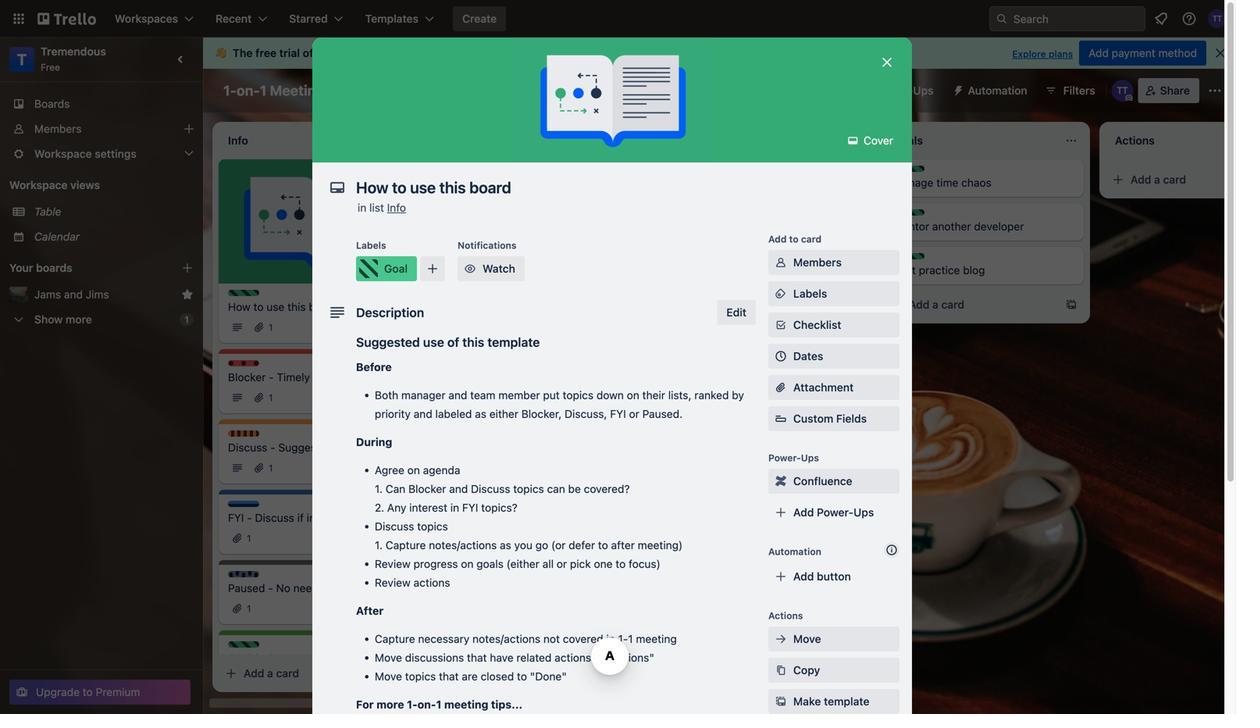Task type: locate. For each thing, give the bounding box(es) containing it.
goal for goal goal (#1)
[[244, 642, 264, 653]]

0 horizontal spatial use
[[267, 300, 285, 313]]

the team is stuck on x, how can we move forward? link
[[450, 175, 631, 206]]

1 vertical spatial premium
[[96, 686, 140, 699]]

your boards with 2 items element
[[9, 259, 158, 277]]

boards link
[[0, 91, 203, 116]]

or left 'paused.'
[[629, 408, 640, 420]]

that left are
[[439, 670, 459, 683]]

related
[[517, 651, 552, 664]]

1 horizontal spatial goals
[[529, 236, 556, 248]]

0 vertical spatial premium
[[316, 46, 363, 59]]

sm image inside members "link"
[[774, 255, 789, 270]]

topics down 'discussions'
[[405, 670, 436, 683]]

one
[[594, 558, 613, 570]]

this left board
[[288, 300, 306, 313]]

paused - no need to discuss (#0) link
[[228, 581, 403, 596]]

paused
[[244, 572, 277, 583], [228, 582, 265, 595]]

0 vertical spatial use
[[267, 300, 285, 313]]

1 vertical spatial calendar
[[34, 230, 80, 243]]

power- inside add power-ups link
[[817, 506, 854, 519]]

goal right starred icon in the top of the page
[[244, 291, 264, 302]]

2 sm image from the top
[[774, 474, 789, 489]]

1 horizontal spatial members link
[[769, 250, 900, 275]]

wave image
[[216, 46, 227, 60]]

for right ended on the left
[[423, 46, 438, 59]]

sm image down 'actions'
[[774, 631, 789, 647]]

have
[[490, 651, 514, 664]]

1 horizontal spatial more
[[377, 698, 404, 711]]

all
[[543, 558, 554, 570]]

both manager and team member put topics down on their lists, ranked by priority and labeled as either blocker, discuss, fyi or paused.
[[375, 389, 745, 420]]

labels down list
[[356, 240, 387, 251]]

goals left (either
[[477, 558, 504, 570]]

suggested left topic
[[279, 441, 333, 454]]

and down "manager"
[[414, 408, 433, 420]]

covered?
[[584, 483, 630, 495]]

0 vertical spatial move
[[794, 633, 822, 645]]

or right all
[[557, 558, 567, 570]]

on- down 'discussions'
[[418, 698, 436, 711]]

0 vertical spatial 1.
[[375, 483, 383, 495]]

actions inside "capture necessary notes/actions not covered in 1-1 meeting move discussions that have related actions to "actions" move topics that are closed to "done""
[[555, 651, 592, 664]]

- inside blocker blocker - timely discussion (#4)
[[269, 371, 274, 384]]

ups
[[914, 84, 934, 97], [802, 452, 820, 463], [854, 506, 875, 519]]

capture up progress
[[386, 539, 426, 552]]

labels up checklist
[[794, 287, 828, 300]]

terry turtle (terryturtle) image
[[1209, 9, 1228, 28], [1113, 80, 1134, 102]]

1 horizontal spatial members
[[794, 256, 842, 269]]

can you please give feedback on the report? link
[[672, 219, 853, 250]]

goals inside discuss i've drafted my goals for the next few months. any feedback?
[[529, 236, 556, 248]]

you
[[695, 220, 713, 233], [515, 539, 533, 552]]

to inside goal how to use this board
[[254, 300, 264, 313]]

1. down (#6)
[[375, 539, 383, 552]]

that
[[467, 651, 487, 664], [439, 670, 459, 683]]

sm image down "power-ups" button
[[846, 133, 861, 148]]

members link
[[0, 116, 203, 141], [769, 250, 900, 275]]

sm image for watch
[[463, 261, 478, 277]]

0 vertical spatial meeting
[[636, 633, 677, 645]]

1 horizontal spatial for
[[559, 236, 573, 248]]

on inside can you please give feedback on the report?
[[826, 220, 838, 233]]

premium right upgrade
[[96, 686, 140, 699]]

discussions
[[405, 651, 464, 664]]

1 vertical spatial as
[[500, 539, 512, 552]]

of inside banner
[[303, 46, 314, 59]]

up
[[720, 84, 734, 97]]

1 vertical spatial automation
[[769, 546, 822, 557]]

meeting up "actions"
[[636, 633, 677, 645]]

discuss inside fyi fyi - discuss if interested (#6)
[[255, 511, 295, 524]]

fyi - discuss if interested (#6) link
[[228, 510, 403, 526]]

the left report?
[[672, 236, 688, 248]]

1 vertical spatial members
[[794, 256, 842, 269]]

discussion
[[313, 371, 367, 384]]

1 horizontal spatial of
[[448, 335, 460, 350]]

notes/actions up have
[[473, 633, 541, 645]]

0 horizontal spatial on-
[[237, 82, 260, 99]]

0 horizontal spatial terry turtle (terryturtle) image
[[1113, 80, 1134, 102]]

for up the feedback?
[[559, 236, 573, 248]]

sm image left checklist
[[774, 317, 789, 333]]

0 vertical spatial members
[[34, 122, 82, 135]]

1 vertical spatial for
[[559, 236, 573, 248]]

discuss down timely
[[244, 431, 279, 442]]

1 horizontal spatial premium
[[316, 46, 363, 59]]

0 vertical spatial color: orange, title: "discuss" element
[[450, 225, 501, 237]]

create from template… image
[[844, 270, 856, 283], [1066, 299, 1078, 311]]

1 vertical spatial template
[[824, 695, 870, 708]]

0 horizontal spatial labels
[[356, 240, 387, 251]]

blocker up 'interest'
[[409, 483, 447, 495]]

1 horizontal spatial or
[[629, 408, 640, 420]]

(or
[[552, 539, 566, 552]]

the inside discuss i've drafted my goals for the next few months. any feedback?
[[576, 236, 592, 248]]

fyi left if
[[244, 502, 258, 513]]

calendar left the up
[[636, 84, 681, 97]]

1 sm image from the top
[[774, 286, 789, 302]]

0 horizontal spatial any
[[387, 501, 407, 514]]

1 horizontal spatial template
[[824, 695, 870, 708]]

1 vertical spatial members link
[[769, 250, 900, 275]]

you inside can you please give feedback on the report?
[[695, 220, 713, 233]]

1 horizontal spatial the
[[450, 176, 469, 189]]

goal inside goal mentor another developer
[[910, 210, 930, 221]]

sm image for automation
[[947, 78, 969, 100]]

color: orange, title: "discuss" element down the color: red, title: "blocker" element
[[228, 431, 279, 442]]

1 horizontal spatial as
[[500, 539, 512, 552]]

fields
[[837, 412, 867, 425]]

terry turtle (terryturtle) image right "open information menu" image
[[1209, 9, 1228, 28]]

color: green, title: "goal" element for best practice blog
[[894, 253, 930, 265]]

use down description
[[423, 335, 445, 350]]

tremendous
[[41, 45, 106, 58], [441, 46, 507, 59]]

sm image inside make template link
[[774, 694, 789, 710]]

on right feedback
[[826, 220, 838, 233]]

0 vertical spatial you
[[695, 220, 713, 233]]

goal down 'color: black, title: "paused"' element
[[244, 642, 264, 653]]

calendar
[[636, 84, 681, 97], [34, 230, 80, 243]]

discuss up notifications
[[466, 226, 501, 237]]

we
[[616, 176, 630, 189]]

0 vertical spatial template
[[488, 335, 540, 350]]

sm image right edit button
[[774, 286, 789, 302]]

goal for goal best practice blog
[[910, 254, 930, 265]]

goal down manage
[[910, 210, 930, 221]]

actions inside agree on agenda 1. can blocker and discuss topics can be covered? 2. any interest in fyi topics? discuss topics 1.  capture notes/actions as you go (or defer to after meeting) review progress on goals (either all or pick one to focus) review actions
[[414, 576, 451, 589]]

t
[[17, 50, 27, 68]]

1 vertical spatial 1-
[[619, 633, 629, 645]]

discuss
[[335, 582, 373, 595]]

1 up "actions"
[[629, 633, 633, 645]]

can left we
[[595, 176, 613, 189]]

1.
[[375, 483, 383, 495], [375, 539, 383, 552]]

1 vertical spatial can
[[547, 483, 566, 495]]

add
[[1089, 46, 1110, 59], [1132, 173, 1152, 186], [769, 234, 787, 245], [910, 298, 930, 311], [466, 345, 486, 358], [794, 506, 815, 519], [794, 570, 815, 583], [244, 667, 264, 680]]

how to use this board link
[[228, 299, 403, 315]]

sm image inside the move link
[[774, 631, 789, 647]]

1 horizontal spatial meeting
[[636, 633, 677, 645]]

0 horizontal spatial create from template… image
[[844, 270, 856, 283]]

fyi left topics?
[[463, 501, 479, 514]]

automation button
[[947, 78, 1038, 103]]

any inside discuss i've drafted my goals for the next few months. any feedback?
[[515, 251, 534, 264]]

blocker left timely
[[228, 371, 266, 384]]

you up report?
[[695, 220, 713, 233]]

add a card
[[1132, 173, 1187, 186], [910, 298, 965, 311], [466, 345, 521, 358], [244, 667, 299, 680]]

1. up the 2.
[[375, 483, 383, 495]]

0 horizontal spatial the
[[576, 236, 592, 248]]

calendar down table
[[34, 230, 80, 243]]

1 horizontal spatial on-
[[418, 698, 436, 711]]

3 sm image from the top
[[774, 663, 789, 678]]

0 horizontal spatial calendar
[[34, 230, 80, 243]]

of right trial
[[303, 46, 314, 59]]

on- down free
[[237, 82, 260, 99]]

the inside can you please give feedback on the report?
[[672, 236, 688, 248]]

board
[[309, 300, 338, 313]]

sm image left the copy
[[774, 663, 789, 678]]

as inside both manager and team member put topics down on their lists, ranked by priority and labeled as either blocker, discuss, fyi or paused.
[[475, 408, 487, 420]]

1 horizontal spatial can
[[595, 176, 613, 189]]

feedback?
[[537, 251, 589, 264]]

description
[[356, 305, 424, 320]]

or
[[629, 408, 640, 420], [557, 558, 567, 570]]

free
[[41, 62, 60, 73]]

1 vertical spatial power-ups
[[769, 452, 820, 463]]

goal for goal
[[384, 262, 408, 275]]

0 vertical spatial 1-
[[223, 82, 237, 99]]

1 vertical spatial meeting
[[445, 698, 489, 711]]

0 horizontal spatial more
[[66, 313, 92, 326]]

use inside goal how to use this board
[[267, 300, 285, 313]]

add inside button
[[794, 570, 815, 583]]

members link down boards
[[0, 116, 203, 141]]

go
[[536, 539, 549, 552]]

any right the 2.
[[387, 501, 407, 514]]

create button
[[453, 6, 506, 31]]

1 vertical spatial suggested
[[279, 441, 333, 454]]

color: black, title: "paused" element
[[228, 571, 277, 583]]

notes/actions inside "capture necessary notes/actions not covered in 1-1 meeting move discussions that have related actions to "actions" move topics that are closed to "done""
[[473, 633, 541, 645]]

color: green, title: "goal" element
[[894, 166, 930, 177], [894, 209, 930, 221], [894, 253, 930, 265], [356, 256, 417, 281], [228, 290, 264, 302], [228, 642, 264, 653]]

sm image
[[947, 78, 969, 100], [846, 133, 861, 148], [774, 255, 789, 270], [463, 261, 478, 277], [774, 317, 789, 333], [774, 631, 789, 647], [774, 694, 789, 710]]

notes/actions up progress
[[429, 539, 497, 552]]

ups left automation button
[[914, 84, 934, 97]]

on inside both manager and team member put topics down on their lists, ranked by priority and labeled as either blocker, discuss, fyi or paused.
[[627, 389, 640, 402]]

- inside fyi fyi - discuss if interested (#6)
[[247, 511, 252, 524]]

more down the jams and jims
[[66, 313, 92, 326]]

review up (#0)
[[375, 558, 411, 570]]

stuck
[[512, 176, 539, 189]]

goal manage time chaos
[[894, 166, 992, 189]]

sm image inside checklist link
[[774, 317, 789, 333]]

0 horizontal spatial in
[[358, 201, 367, 214]]

- up fyi fyi - discuss if interested (#6)
[[271, 441, 276, 454]]

1 horizontal spatial actions
[[555, 651, 592, 664]]

goal inside goal how to use this board
[[244, 291, 264, 302]]

1 vertical spatial terry turtle (terryturtle) image
[[1113, 80, 1134, 102]]

blog
[[964, 264, 986, 277]]

or inside both manager and team member put topics down on their lists, ranked by priority and labeled as either blocker, discuss, fyi or paused.
[[629, 408, 640, 420]]

can inside the team is stuck on x, how can we move forward?
[[595, 176, 613, 189]]

sm image inside cover link
[[846, 133, 861, 148]]

1 vertical spatial more
[[377, 698, 404, 711]]

template
[[488, 335, 540, 350], [824, 695, 870, 708]]

add payment method button
[[1080, 41, 1207, 66]]

template down copy link
[[824, 695, 870, 708]]

ups up 'add button' button
[[854, 506, 875, 519]]

goal for goal how to use this board
[[244, 291, 264, 302]]

1 vertical spatial you
[[515, 539, 533, 552]]

covered
[[563, 633, 604, 645]]

1 vertical spatial sm image
[[774, 474, 789, 489]]

2 vertical spatial sm image
[[774, 663, 789, 678]]

fyi
[[611, 408, 627, 420], [463, 501, 479, 514], [244, 502, 258, 513], [228, 511, 244, 524]]

0 horizontal spatial actions
[[414, 576, 451, 589]]

color: orange, title: "discuss" element
[[450, 225, 501, 237], [228, 431, 279, 442]]

1 left meeting
[[260, 82, 267, 99]]

1 horizontal spatial this
[[463, 335, 485, 350]]

0 vertical spatial actions
[[414, 576, 451, 589]]

0 vertical spatial the
[[233, 46, 253, 59]]

to right how
[[254, 300, 264, 313]]

to down covered
[[595, 651, 605, 664]]

color: red, title: "blocker" element
[[228, 360, 278, 372]]

Search field
[[1009, 7, 1146, 30]]

color: green, title: "goal" element for goal (#1)
[[228, 642, 264, 653]]

goal inside goal manage time chaos
[[910, 166, 930, 177]]

in list info
[[358, 201, 406, 214]]

this up labeled
[[463, 335, 485, 350]]

capture inside "capture necessary notes/actions not covered in 1-1 meeting move discussions that have related actions to "actions" move topics that are closed to "done""
[[375, 633, 415, 645]]

Board name text field
[[216, 78, 387, 103]]

0 horizontal spatial you
[[515, 539, 533, 552]]

👋
[[216, 46, 227, 59]]

0 vertical spatial capture
[[386, 539, 426, 552]]

0 vertical spatial create from template… image
[[844, 270, 856, 283]]

labels
[[356, 240, 387, 251], [794, 287, 828, 300]]

and
[[64, 288, 83, 301], [449, 389, 468, 402], [414, 408, 433, 420], [449, 483, 468, 495]]

template up member
[[488, 335, 540, 350]]

goal down mentor
[[910, 254, 930, 265]]

1 horizontal spatial automation
[[969, 84, 1028, 97]]

in inside "capture necessary notes/actions not covered in 1-1 meeting move discussions that have related actions to "actions" move topics that are closed to "done""
[[607, 633, 616, 645]]

0 horizontal spatial that
[[439, 670, 459, 683]]

0 vertical spatial team
[[472, 176, 498, 189]]

any down my
[[515, 251, 534, 264]]

after
[[612, 539, 635, 552]]

the
[[233, 46, 253, 59], [450, 176, 469, 189]]

2 horizontal spatial in
[[607, 633, 616, 645]]

this
[[288, 300, 306, 313], [463, 335, 485, 350]]

ups up confluence
[[802, 452, 820, 463]]

to right upgrade
[[83, 686, 93, 699]]

can down agree
[[386, 483, 406, 495]]

0 vertical spatial as
[[475, 408, 487, 420]]

0 vertical spatial sm image
[[774, 286, 789, 302]]

power-ups up the 'cover'
[[877, 84, 934, 97]]

1 horizontal spatial ups
[[854, 506, 875, 519]]

team left is
[[472, 176, 498, 189]]

practice
[[920, 264, 961, 277]]

you inside agree on agenda 1. can blocker and discuss topics can be covered? 2. any interest in fyi topics? discuss topics 1.  capture notes/actions as you go (or defer to after meeting) review progress on goals (either all or pick one to focus) review actions
[[515, 539, 533, 552]]

sm image inside copy link
[[774, 663, 789, 678]]

actions down progress
[[414, 576, 451, 589]]

on left x,
[[542, 176, 555, 189]]

sm image inside automation button
[[947, 78, 969, 100]]

more for show
[[66, 313, 92, 326]]

topics up discuss, in the left of the page
[[563, 389, 594, 402]]

banner
[[203, 38, 1237, 69]]

members down boards
[[34, 122, 82, 135]]

fyi inside both manager and team member put topics down on their lists, ranked by priority and labeled as either blocker, discuss, fyi or paused.
[[611, 408, 627, 420]]

0 horizontal spatial can
[[547, 483, 566, 495]]

1 down the color: red, title: "blocker" element
[[269, 392, 273, 403]]

1 vertical spatial or
[[557, 558, 567, 570]]

2 the from the left
[[672, 236, 688, 248]]

notifications
[[458, 240, 517, 251]]

please
[[716, 220, 749, 233]]

1 horizontal spatial that
[[467, 651, 487, 664]]

notes/actions inside agree on agenda 1. can blocker and discuss topics can be covered? 2. any interest in fyi topics? discuss topics 1.  capture notes/actions as you go (or defer to after meeting) review progress on goals (either all or pick one to focus) review actions
[[429, 539, 497, 552]]

0 vertical spatial ups
[[914, 84, 934, 97]]

to
[[790, 234, 799, 245], [254, 300, 264, 313], [598, 539, 609, 552], [616, 558, 626, 570], [322, 582, 332, 595], [595, 651, 605, 664], [517, 670, 527, 683], [83, 686, 93, 699]]

open information menu image
[[1182, 11, 1198, 27]]

1- down create from template… icon
[[407, 698, 418, 711]]

goal inside goal best practice blog
[[910, 254, 930, 265]]

0 vertical spatial calendar
[[636, 84, 681, 97]]

- for blocker
[[269, 371, 274, 384]]

sm image left watch
[[463, 261, 478, 277]]

members down add to card
[[794, 256, 842, 269]]

1 horizontal spatial power-ups
[[877, 84, 934, 97]]

sm image
[[774, 286, 789, 302], [774, 474, 789, 489], [774, 663, 789, 678]]

any
[[515, 251, 534, 264], [387, 501, 407, 514]]

- inside "paused paused - no need to discuss (#0)"
[[268, 582, 273, 595]]

custom fields button
[[769, 411, 900, 427]]

sm image inside watch button
[[463, 261, 478, 277]]

discuss left if
[[255, 511, 295, 524]]

1 vertical spatial goals
[[477, 558, 504, 570]]

the right 👋
[[233, 46, 253, 59]]

1 horizontal spatial 1-
[[407, 698, 418, 711]]

create from template… image
[[400, 667, 413, 680]]

discuss up topics?
[[471, 483, 511, 495]]

add board image
[[181, 262, 194, 274]]

2 review from the top
[[375, 576, 411, 589]]

the left next
[[576, 236, 592, 248]]

sm image right "power-ups" button
[[947, 78, 969, 100]]

1 vertical spatial actions
[[555, 651, 592, 664]]

1 vertical spatial use
[[423, 335, 445, 350]]

for
[[356, 698, 374, 711]]

0 horizontal spatial as
[[475, 408, 487, 420]]

- inside discuss discuss - suggested topic (#3)
[[271, 441, 276, 454]]

None text field
[[349, 173, 864, 202]]

1 horizontal spatial can
[[672, 220, 692, 233]]

0 horizontal spatial for
[[423, 46, 438, 59]]

blocker down how
[[244, 361, 278, 372]]

the up the move
[[450, 176, 469, 189]]

2 vertical spatial ups
[[854, 506, 875, 519]]

checklist link
[[769, 313, 900, 338]]

sm image left confluence
[[774, 474, 789, 489]]

1 vertical spatial labels
[[794, 287, 828, 300]]

actions
[[414, 576, 451, 589], [555, 651, 592, 664]]

0 horizontal spatial ups
[[802, 452, 820, 463]]

1 down 'color: black, title: "paused"' element
[[247, 603, 251, 614]]

as left either
[[475, 408, 487, 420]]

0 vertical spatial terry turtle (terryturtle) image
[[1209, 9, 1228, 28]]

sm image inside labels link
[[774, 286, 789, 302]]

goal for goal mentor another developer
[[910, 210, 930, 221]]

- left timely
[[269, 371, 274, 384]]

team
[[472, 176, 498, 189], [471, 389, 496, 402]]

add power-ups link
[[769, 500, 900, 525]]

give
[[752, 220, 773, 233]]

meeting
[[636, 633, 677, 645], [445, 698, 489, 711]]

1 vertical spatial review
[[375, 576, 411, 589]]

color: green, title: "goal" element down manage
[[894, 209, 930, 221]]

has
[[366, 46, 385, 59]]

calendar inside calendar link
[[34, 230, 80, 243]]

1 horizontal spatial any
[[515, 251, 534, 264]]

color: blue, title: "fyi" element
[[228, 501, 259, 513]]

table link
[[34, 204, 194, 220]]

cover
[[861, 134, 894, 147]]

suggested inside discuss discuss - suggested topic (#3)
[[279, 441, 333, 454]]

power-
[[684, 84, 720, 97], [877, 84, 914, 97], [769, 452, 802, 463], [817, 506, 854, 519]]

sm image for move
[[774, 631, 789, 647]]

button
[[817, 570, 852, 583]]

0 vertical spatial can
[[672, 220, 692, 233]]

premium inside upgrade to premium 'link'
[[96, 686, 140, 699]]

power- inside "power-ups" button
[[877, 84, 914, 97]]

workspace
[[9, 179, 68, 191]]

0 horizontal spatial of
[[303, 46, 314, 59]]

team up either
[[471, 389, 496, 402]]

1 horizontal spatial suggested
[[356, 335, 420, 350]]

defer
[[569, 539, 596, 552]]

ups inside add power-ups link
[[854, 506, 875, 519]]

watch button
[[458, 256, 525, 281]]

capture inside agree on agenda 1. can blocker and discuss topics can be covered? 2. any interest in fyi topics? discuss topics 1.  capture notes/actions as you go (or defer to after meeting) review progress on goals (either all or pick one to focus) review actions
[[386, 539, 426, 552]]

0 vertical spatial goals
[[529, 236, 556, 248]]

calendar link
[[34, 229, 194, 245]]

more right for
[[377, 698, 404, 711]]

move up create from template… icon
[[375, 651, 402, 664]]

0 horizontal spatial this
[[288, 300, 306, 313]]

members
[[34, 122, 82, 135], [794, 256, 842, 269]]

chaos
[[962, 176, 992, 189]]

that up are
[[467, 651, 487, 664]]

calendar inside calendar power-up link
[[636, 84, 681, 97]]

members for the topmost members "link"
[[34, 122, 82, 135]]

0 horizontal spatial meeting
[[445, 698, 489, 711]]

1 the from the left
[[576, 236, 592, 248]]

1-on-1 meeting agenda
[[223, 82, 380, 99]]



Task type: vqa. For each thing, say whether or not it's contained in the screenshot.
Add button
yes



Task type: describe. For each thing, give the bounding box(es) containing it.
back to home image
[[38, 6, 96, 31]]

sm image for labels
[[774, 286, 789, 302]]

can inside agree on agenda 1. can blocker and discuss topics can be covered? 2. any interest in fyi topics? discuss topics 1.  capture notes/actions as you go (or defer to after meeting) review progress on goals (either all or pick one to focus) review actions
[[386, 483, 406, 495]]

(#0)
[[376, 582, 398, 595]]

on right agree
[[408, 464, 420, 477]]

another
[[933, 220, 972, 233]]

are
[[462, 670, 478, 683]]

1 vertical spatial that
[[439, 670, 459, 683]]

and inside agree on agenda 1. can blocker and discuss topics can be covered? 2. any interest in fyi topics? discuss topics 1.  capture notes/actions as you go (or defer to after meeting) review progress on goals (either all or pick one to focus) review actions
[[449, 483, 468, 495]]

meeting)
[[638, 539, 683, 552]]

sm image for confluence
[[774, 474, 789, 489]]

either
[[490, 408, 519, 420]]

meeting
[[270, 82, 325, 99]]

can inside can you please give feedback on the report?
[[672, 220, 692, 233]]

if
[[298, 511, 304, 524]]

manage time chaos link
[[894, 175, 1075, 191]]

tremendous free
[[41, 45, 106, 73]]

customize views image
[[570, 83, 585, 98]]

0 notifications image
[[1153, 9, 1171, 28]]

meeting inside "capture necessary notes/actions not covered in 1-1 meeting move discussions that have related actions to "actions" move topics that are closed to "done""
[[636, 633, 677, 645]]

0 vertical spatial in
[[358, 201, 367, 214]]

views
[[70, 179, 100, 191]]

to down feedback
[[790, 234, 799, 245]]

make template
[[794, 695, 870, 708]]

goal how to use this board
[[228, 291, 338, 313]]

1 down discuss discuss - suggested topic (#3)
[[269, 463, 273, 474]]

explore plans
[[1013, 48, 1074, 59]]

color: green, title: "goal" element for mentor another developer
[[894, 209, 930, 221]]

power- inside calendar power-up link
[[684, 84, 720, 97]]

add power-ups
[[794, 506, 875, 519]]

put
[[543, 389, 560, 402]]

the for report?
[[672, 236, 688, 248]]

blocker inside agree on agenda 1. can blocker and discuss topics can be covered? 2. any interest in fyi topics? discuss topics 1.  capture notes/actions as you go (or defer to after meeting) review progress on goals (either all or pick one to focus) review actions
[[409, 483, 447, 495]]

banner containing 👋
[[203, 38, 1237, 69]]

share button
[[1139, 78, 1200, 103]]

discuss,
[[565, 408, 608, 420]]

show menu image
[[1208, 83, 1224, 98]]

move link
[[769, 627, 900, 652]]

to inside 'link'
[[83, 686, 93, 699]]

on right progress
[[461, 558, 474, 570]]

2 1. from the top
[[375, 539, 383, 552]]

both
[[375, 389, 399, 402]]

sm image for checklist
[[774, 317, 789, 333]]

suggested use of this template
[[356, 335, 540, 350]]

ended
[[388, 46, 421, 59]]

members for the bottommost members "link"
[[794, 256, 842, 269]]

sm image for copy
[[774, 663, 789, 678]]

goals inside agree on agenda 1. can blocker and discuss topics can be covered? 2. any interest in fyi topics? discuss topics 1.  capture notes/actions as you go (or defer to after meeting) review progress on goals (either all or pick one to focus) review actions
[[477, 558, 504, 570]]

lists,
[[669, 389, 692, 402]]

1 vertical spatial create from template… image
[[1066, 299, 1078, 311]]

to up one
[[598, 539, 609, 552]]

for more 1-on-1 meeting tips...
[[356, 698, 523, 711]]

topics inside both manager and team member put topics down on their lists, ranked by priority and labeled as either blocker, discuss, fyi or paused.
[[563, 389, 594, 402]]

to down related on the bottom left of page
[[517, 670, 527, 683]]

1 down color: blue, title: "fyi" element
[[247, 533, 251, 544]]

discuss down the 2.
[[375, 520, 414, 533]]

(either
[[507, 558, 540, 570]]

1- inside "capture necessary notes/actions not covered in 1-1 meeting move discussions that have related actions to "actions" move topics that are closed to "done""
[[619, 633, 629, 645]]

goal left (#1)
[[228, 652, 251, 665]]

1 inside "capture necessary notes/actions not covered in 1-1 meeting move discussions that have related actions to "actions" move topics that are closed to "done""
[[629, 633, 633, 645]]

search image
[[996, 13, 1009, 25]]

move
[[450, 192, 477, 205]]

- for fyi
[[247, 511, 252, 524]]

as inside agree on agenda 1. can blocker and discuss topics can be covered? 2. any interest in fyi topics? discuss topics 1.  capture notes/actions as you go (or defer to after meeting) review progress on goals (either all or pick one to focus) review actions
[[500, 539, 512, 552]]

and up labeled
[[449, 389, 468, 402]]

member
[[499, 389, 540, 402]]

copy link
[[769, 658, 900, 683]]

discuss - suggested topic (#3) link
[[228, 440, 403, 456]]

- for discuss
[[271, 441, 276, 454]]

ups inside "power-ups" button
[[914, 84, 934, 97]]

i've
[[450, 236, 468, 248]]

tremendous inside banner
[[441, 46, 507, 59]]

drafted
[[471, 236, 508, 248]]

add to card
[[769, 234, 822, 245]]

interest
[[410, 501, 448, 514]]

any inside agree on agenda 1. can blocker and discuss topics can be covered? 2. any interest in fyi topics? discuss topics 1.  capture notes/actions as you go (or defer to after meeting) review progress on goals (either all or pick one to focus) review actions
[[387, 501, 407, 514]]

upgrade
[[36, 686, 80, 699]]

power-ups inside button
[[877, 84, 934, 97]]

and left jims
[[64, 288, 83, 301]]

1 review from the top
[[375, 558, 411, 570]]

1 horizontal spatial use
[[423, 335, 445, 350]]

calendar for calendar power-up
[[636, 84, 681, 97]]

paused left need
[[244, 572, 277, 583]]

fyi up 'color: black, title: "paused"' element
[[228, 511, 244, 524]]

more for for
[[377, 698, 404, 711]]

the inside the team is stuck on x, how can we move forward?
[[450, 176, 469, 189]]

jims
[[86, 288, 109, 301]]

is
[[501, 176, 509, 189]]

or inside agree on agenda 1. can blocker and discuss topics can be covered? 2. any interest in fyi topics? discuss topics 1.  capture notes/actions as you go (or defer to after meeting) review progress on goals (either all or pick one to focus) review actions
[[557, 558, 567, 570]]

add inside button
[[1089, 46, 1110, 59]]

1- inside text field
[[223, 82, 237, 99]]

best
[[894, 264, 917, 277]]

make
[[794, 695, 822, 708]]

the for next
[[576, 236, 592, 248]]

the inside banner
[[233, 46, 253, 59]]

discuss inside discuss i've drafted my goals for the next few months. any feedback?
[[466, 226, 501, 237]]

team inside both manager and team member put topics down on their lists, ranked by priority and labeled as either blocker, discuss, fyi or paused.
[[471, 389, 496, 402]]

0 horizontal spatial color: orange, title: "discuss" element
[[228, 431, 279, 442]]

dates button
[[769, 344, 900, 369]]

upgrade to premium
[[36, 686, 140, 699]]

starred icon image
[[181, 288, 194, 301]]

1 horizontal spatial labels
[[794, 287, 828, 300]]

1 down goal how to use this board
[[269, 322, 273, 333]]

need
[[294, 582, 319, 595]]

can inside agree on agenda 1. can blocker and discuss topics can be covered? 2. any interest in fyi topics? discuss topics 1.  capture notes/actions as you go (or defer to after meeting) review progress on goals (either all or pick one to focus) review actions
[[547, 483, 566, 495]]

sm image for make template
[[774, 694, 789, 710]]

1 down 'discussions'
[[436, 698, 442, 711]]

"actions"
[[608, 651, 655, 664]]

0 horizontal spatial automation
[[769, 546, 822, 557]]

your boards
[[9, 261, 72, 274]]

topics down 'interest'
[[417, 520, 448, 533]]

agree
[[375, 464, 405, 477]]

watch
[[483, 262, 516, 275]]

create
[[463, 12, 497, 25]]

0 horizontal spatial tremendous
[[41, 45, 106, 58]]

- for paused
[[268, 582, 273, 595]]

color: green, title: "goal" element for how to use this board
[[228, 290, 264, 302]]

0 vertical spatial labels
[[356, 240, 387, 251]]

timely
[[277, 371, 310, 384]]

on- inside text field
[[237, 82, 260, 99]]

boards
[[34, 97, 70, 110]]

1 inside text field
[[260, 82, 267, 99]]

0 vertical spatial suggested
[[356, 335, 420, 350]]

few
[[450, 251, 468, 264]]

1 horizontal spatial color: orange, title: "discuss" element
[[450, 225, 501, 237]]

manager
[[402, 389, 446, 402]]

before
[[356, 361, 392, 374]]

edit button
[[718, 300, 756, 325]]

automation inside button
[[969, 84, 1028, 97]]

1 horizontal spatial terry turtle (terryturtle) image
[[1209, 9, 1228, 28]]

board
[[522, 84, 553, 97]]

next
[[595, 236, 617, 248]]

info link
[[387, 201, 406, 214]]

discuss up color: blue, title: "fyi" element
[[228, 441, 268, 454]]

copy
[[794, 664, 821, 677]]

1 down starred icon in the top of the page
[[185, 314, 189, 325]]

1 vertical spatial of
[[448, 335, 460, 350]]

goal (#1) link
[[228, 651, 403, 667]]

show more
[[34, 313, 92, 326]]

cover link
[[841, 128, 903, 153]]

jams
[[34, 288, 61, 301]]

edit
[[727, 306, 747, 319]]

how
[[228, 300, 251, 313]]

2 vertical spatial move
[[375, 670, 402, 683]]

fyi inside agree on agenda 1. can blocker and discuss topics can be covered? 2. any interest in fyi topics? discuss topics 1.  capture notes/actions as you go (or defer to after meeting) review progress on goals (either all or pick one to focus) review actions
[[463, 501, 479, 514]]

team inside the team is stuck on x, how can we move forward?
[[472, 176, 498, 189]]

paused.
[[643, 408, 683, 420]]

goal best practice blog
[[894, 254, 986, 277]]

jams and jims
[[34, 288, 109, 301]]

custom
[[794, 412, 834, 425]]

best practice blog link
[[894, 263, 1075, 278]]

custom fields
[[794, 412, 867, 425]]

to inside "paused paused - no need to discuss (#0)"
[[322, 582, 332, 595]]

for inside discuss i've drafted my goals for the next few months. any feedback?
[[559, 236, 573, 248]]

(#3)
[[364, 441, 386, 454]]

boards
[[36, 261, 72, 274]]

no
[[276, 582, 291, 595]]

paused left no
[[228, 582, 265, 595]]

goal mentor another developer
[[894, 210, 1025, 233]]

to right one
[[616, 558, 626, 570]]

checklist
[[794, 318, 842, 331]]

calendar for calendar
[[34, 230, 80, 243]]

closed
[[481, 670, 514, 683]]

topics up topics?
[[514, 483, 544, 495]]

1 1. from the top
[[375, 483, 383, 495]]

sm image for members
[[774, 255, 789, 270]]

1 vertical spatial move
[[375, 651, 402, 664]]

forward?
[[480, 192, 524, 205]]

1 vertical spatial this
[[463, 335, 485, 350]]

by
[[732, 389, 745, 402]]

color: green, title: "goal" element up description
[[356, 256, 417, 281]]

x,
[[558, 176, 568, 189]]

2 vertical spatial 1-
[[407, 698, 418, 711]]

goal for goal manage time chaos
[[910, 166, 930, 177]]

0 vertical spatial members link
[[0, 116, 203, 141]]

in inside agree on agenda 1. can blocker and discuss topics can be covered? 2. any interest in fyi topics? discuss topics 1.  capture notes/actions as you go (or defer to after meeting) review progress on goals (either all or pick one to focus) review actions
[[451, 501, 460, 514]]

this inside goal how to use this board
[[288, 300, 306, 313]]

color: green, title: "goal" element for manage time chaos
[[894, 166, 930, 177]]

primary element
[[0, 0, 1237, 38]]

filters button
[[1041, 78, 1101, 103]]

(#4)
[[370, 371, 391, 384]]

payment
[[1113, 46, 1156, 59]]

0 horizontal spatial template
[[488, 335, 540, 350]]

their
[[643, 389, 666, 402]]

on inside the team is stuck on x, how can we move forward?
[[542, 176, 555, 189]]

0 vertical spatial that
[[467, 651, 487, 664]]

attachment
[[794, 381, 854, 394]]

pick
[[570, 558, 591, 570]]

ranked
[[695, 389, 729, 402]]

(#1)
[[254, 652, 274, 665]]

topics inside "capture necessary notes/actions not covered in 1-1 meeting move discussions that have related actions to "actions" move topics that are closed to "done""
[[405, 670, 436, 683]]

down
[[597, 389, 624, 402]]



